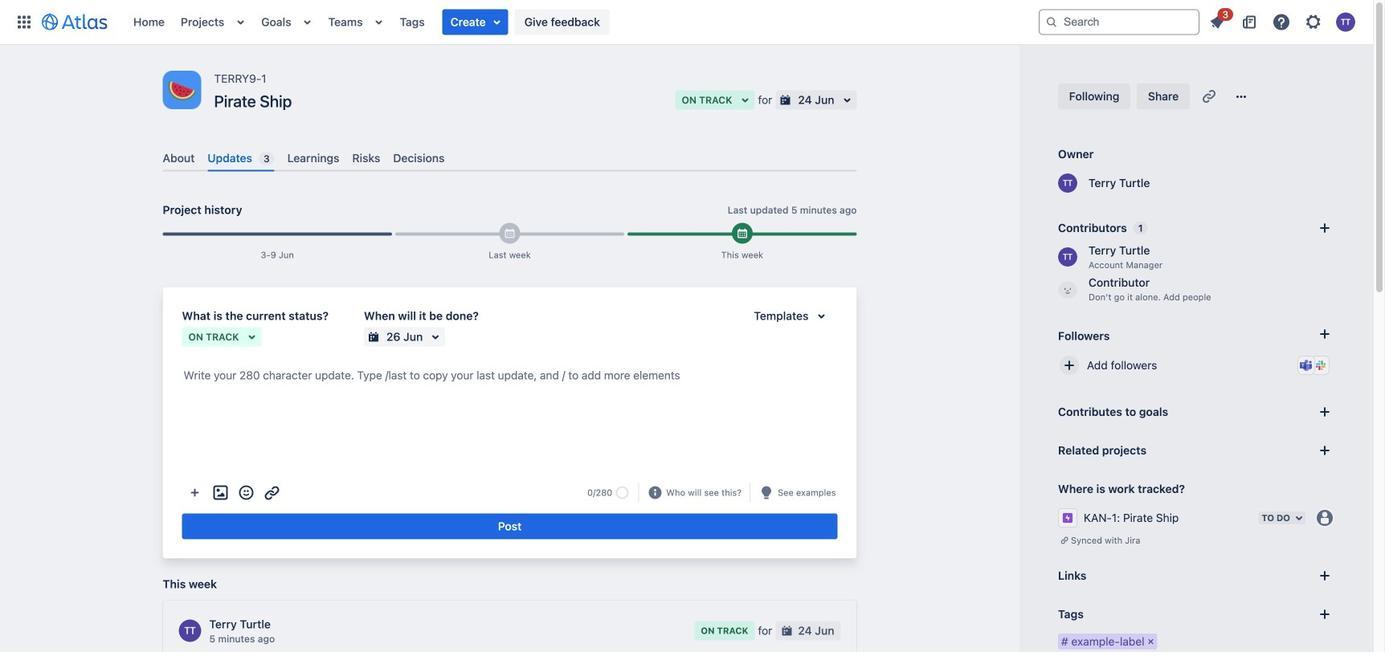 Task type: describe. For each thing, give the bounding box(es) containing it.
1 horizontal spatial list
[[1203, 6, 1364, 35]]

close tag image
[[1145, 636, 1158, 649]]

msteams logo showing  channels are connected to this project image
[[1301, 359, 1314, 372]]

Main content area, start typing to enter text. text field
[[182, 366, 838, 392]]

0 horizontal spatial list
[[125, 0, 1039, 45]]

search image
[[1046, 16, 1059, 29]]

help image
[[1273, 12, 1292, 32]]

add files, videos, or images image
[[211, 484, 230, 503]]

list item inside top element
[[443, 9, 509, 35]]

top element
[[10, 0, 1039, 45]]



Task type: locate. For each thing, give the bounding box(es) containing it.
tab list
[[156, 145, 864, 172]]

updated target date image
[[736, 227, 749, 240]]

list
[[125, 0, 1039, 45], [1203, 6, 1364, 35]]

list item
[[1203, 6, 1234, 35], [443, 9, 509, 35]]

more actions image
[[185, 484, 205, 503]]

add a follower image
[[1316, 325, 1335, 344]]

add follower image
[[1060, 356, 1080, 375]]

insert link image
[[262, 484, 282, 503]]

None search field
[[1039, 9, 1200, 35]]

settings image
[[1305, 12, 1324, 32]]

notifications image
[[1208, 12, 1228, 32]]

insert emoji image
[[237, 484, 256, 503]]

banner
[[0, 0, 1374, 45]]

Search field
[[1039, 9, 1200, 35]]

switch to... image
[[14, 12, 34, 32]]

link image
[[1059, 535, 1072, 547]]

account image
[[1337, 12, 1356, 32]]

start date image
[[504, 227, 516, 240]]

0 horizontal spatial list item
[[443, 9, 509, 35]]

slack logo showing nan channels are connected to this project image
[[1315, 359, 1328, 372]]

1 horizontal spatial list item
[[1203, 6, 1234, 35]]



Task type: vqa. For each thing, say whether or not it's contained in the screenshot.
Add files, videos, or images
yes



